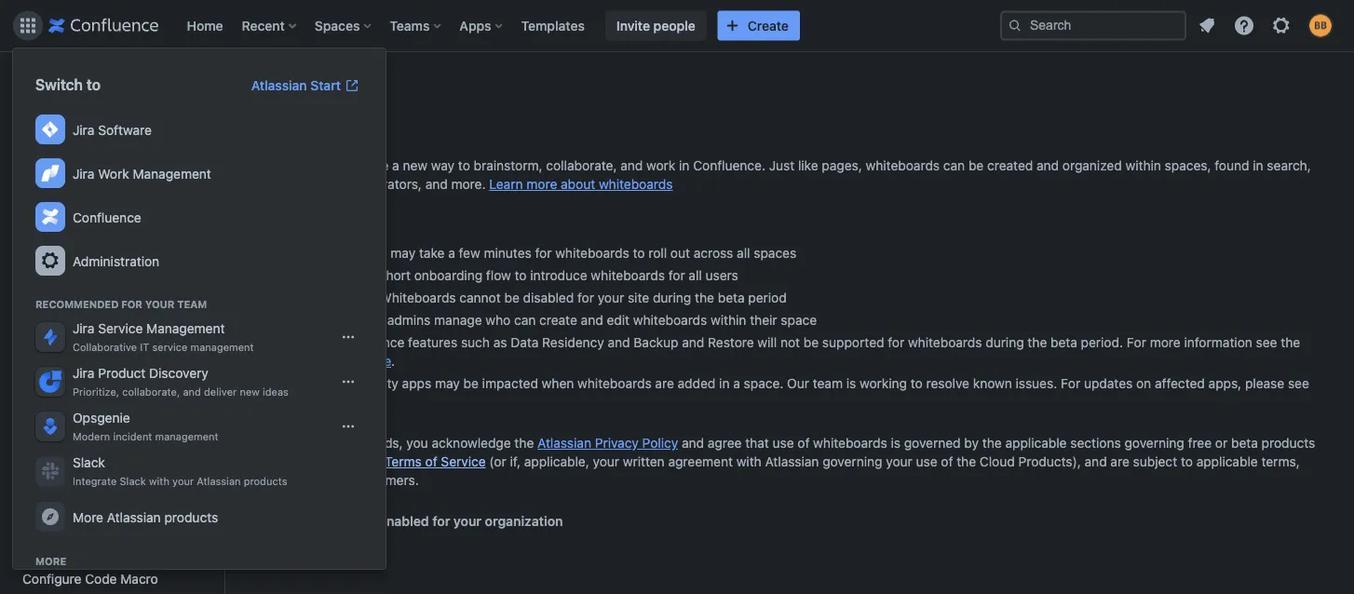 Task type: locate. For each thing, give the bounding box(es) containing it.
terms,
[[1261, 454, 1300, 469]]

more up configure
[[35, 555, 66, 567]]

0 horizontal spatial confluence
[[73, 210, 141, 225]]

are inside certain third party apps may be impacted when whiteboards are added in a space. our team is working to resolve known issues. for updates on affected apps, please see this page
[[655, 376, 674, 391]]

templates up integrate
[[64, 460, 126, 475]]

0 vertical spatial templates
[[521, 18, 585, 33]]

1 vertical spatial this page link
[[289, 394, 344, 410]]

slack integrate slack with your atlassian products
[[73, 455, 287, 487]]

working
[[860, 376, 907, 391]]

minutes
[[484, 245, 532, 261]]

0 vertical spatial across
[[296, 176, 336, 192]]

features
[[301, 72, 385, 98], [53, 310, 106, 325]]

to down free
[[1181, 454, 1193, 469]]

1 horizontal spatial this
[[336, 353, 358, 369]]

for right minutes
[[535, 245, 552, 261]]

slack up integrate
[[73, 455, 105, 470]]

0 horizontal spatial service
[[98, 321, 143, 336]]

new left ideas
[[240, 386, 260, 398]]

0 horizontal spatial use
[[773, 435, 794, 451]]

this
[[336, 353, 358, 369], [289, 394, 311, 410]]

banner
[[0, 0, 1354, 52]]

appswitcher icon image
[[17, 14, 39, 37]]

1 horizontal spatial use
[[916, 454, 937, 469]]

beta features new
[[22, 310, 138, 325]]

for inside "certain confluence features such as data residency and backup and restore will not be supported for whiteboards during the beta period. for more information see the faq on"
[[888, 335, 904, 350]]

admins
[[387, 312, 431, 328]]

atlassian left start
[[251, 78, 307, 93]]

0 vertical spatial whiteboards
[[251, 158, 328, 173]]

features for beta features
[[301, 72, 385, 98]]

jira inside "jira service management collaborative it service management"
[[73, 321, 94, 336]]

page inside certain third party apps may be impacted when whiteboards are added in a space. our team is working to resolve known issues. for updates on affected apps, please see this page
[[314, 394, 344, 410]]

1 vertical spatial beta
[[22, 310, 50, 325]]

applicable down the or
[[1196, 454, 1258, 469]]

during inside "certain confluence features such as data residency and backup and restore will not be supported for whiteboards during the beta period. for more information see the faq on"
[[986, 335, 1024, 350]]

across up users
[[694, 245, 733, 261]]

information
[[1184, 335, 1252, 350]]

be down flow
[[504, 290, 519, 305]]

0 horizontal spatial with
[[149, 475, 169, 487]]

in inside 'and agree that use of whiteboards is governed by the applicable sections governing free or beta products in the'
[[251, 454, 262, 469]]

configure code macro link
[[15, 561, 209, 594]]

beta right the or
[[1231, 435, 1258, 451]]

products up support
[[164, 509, 218, 525]]

their
[[750, 312, 777, 328]]

a inside whiteboards introduce a new way to brainstorm, collaborate, and work in confluence. just like pages, whiteboards can be created and organized within spaces, found in search, shared across collaborators, and more.
[[392, 158, 399, 173]]

1 vertical spatial management
[[146, 321, 225, 336]]

products down by
[[244, 475, 287, 487]]

certain inside certain third party apps may be impacted when whiteboards are added in a space. our team is working to resolve known issues. for updates on affected apps, please see this page
[[289, 376, 332, 391]]

2 space from the left
[[781, 312, 817, 328]]

recent
[[242, 18, 285, 33]]

4 jira from the top
[[73, 365, 94, 381]]

0 vertical spatial are
[[655, 376, 674, 391]]

languages link
[[15, 374, 209, 412]]

introduce
[[332, 158, 389, 173], [530, 268, 587, 283]]

spaces button
[[309, 11, 378, 41]]

atlassian inside (or if, applicable, your written agreement with atlassian governing your use of the cloud products), and are subject to applicable terms, conditions, and disclaimers.
[[765, 454, 819, 469]]

beta inside the once enabled, it may take a few minutes for whiteboards to roll out across all spaces there will be a short onboarding flow to introduce whiteboards for all users once enabled, whiteboards cannot be disabled for your site during the beta period however, space admins manage who can create and edit whiteboards within their space
[[718, 290, 745, 305]]

certain for certain third party apps may be impacted when whiteboards are added in a space. our team is working to resolve known issues. for updates on affected apps, please see this page
[[289, 376, 332, 391]]

products),
[[1018, 454, 1081, 469]]

1 space from the left
[[348, 312, 384, 328]]

products inside 'and agree that use of whiteboards is governed by the applicable sections governing free or beta products in the'
[[1262, 435, 1315, 451]]

0 horizontal spatial this
[[289, 394, 311, 410]]

more inside "certain confluence features such as data residency and backup and restore will not be supported for whiteboards during the beta period. for more information see the faq on"
[[1150, 335, 1181, 350]]

are left enabled
[[356, 514, 376, 529]]

0 vertical spatial can
[[943, 158, 965, 173]]

on
[[317, 353, 332, 369], [1136, 376, 1151, 391]]

backup
[[634, 335, 678, 350]]

and inside 'and agree that use of whiteboards is governed by the applicable sections governing free or beta products in the'
[[682, 435, 704, 451]]

shortcut
[[22, 422, 74, 438]]

2 once from the top
[[289, 290, 321, 305]]

for inside certain third party apps may be impacted when whiteboards are added in a space. our team is working to resolve known issues. for updates on affected apps, please see this page
[[1061, 376, 1080, 391]]

switch to
[[35, 76, 101, 94]]

1 jira from the top
[[73, 122, 94, 137]]

the inside the once enabled, it may take a few minutes for whiteboards to roll out across all spaces there will be a short onboarding flow to introduce whiteboards for all users once enabled, whiteboards cannot be disabled for your site during the beta period however, space admins manage who can create and edit whiteboards within their space
[[695, 290, 714, 305]]

the up conditions,
[[266, 454, 285, 469]]

0 horizontal spatial features
[[53, 310, 106, 325]]

introduce up collaborators,
[[332, 158, 389, 173]]

2 horizontal spatial beta
[[1231, 435, 1258, 451]]

governing inside 'and agree that use of whiteboards is governed by the applicable sections governing free or beta products in the'
[[1124, 435, 1184, 451]]

2 vertical spatial products
[[164, 509, 218, 525]]

applicable inside (or if, applicable, your written agreement with atlassian governing your use of the cloud products), and are subject to applicable terms, conditions, and disclaimers.
[[1196, 454, 1258, 469]]

more for more atlassian products
[[73, 509, 103, 525]]

jira down the recommended
[[73, 321, 94, 336]]

and inside jira product discovery prioritize, collaborate, and deliver new ideas
[[183, 386, 201, 398]]

to left resolve on the right
[[911, 376, 923, 391]]

management inside "jira service management collaborative it service management"
[[146, 321, 225, 336]]

page up party
[[361, 353, 391, 369]]

2 vertical spatial templates
[[65, 497, 127, 512]]

management up 'service' in the bottom left of the page
[[146, 321, 225, 336]]

your inside the once enabled, it may take a few minutes for whiteboards to roll out across all spaces there will be a short onboarding flow to introduce whiteboards for all users once enabled, whiteboards cannot be disabled for your site during the beta period however, space admins manage who can create and edit whiteboards within their space
[[598, 290, 624, 305]]

2 vertical spatial beta
[[1231, 435, 1258, 451]]

can inside whiteboards introduce a new way to brainstorm, collaborate, and work in confluence. just like pages, whiteboards can be created and organized within spaces, found in search, shared across collaborators, and more.
[[943, 158, 965, 173]]

beta down general
[[22, 310, 50, 325]]

of down you
[[425, 454, 437, 469]]

import templates
[[22, 497, 127, 512]]

applicable
[[1005, 435, 1067, 451], [1196, 454, 1258, 469]]

whiteboards for introduce
[[251, 158, 328, 173]]

0 vertical spatial service
[[98, 321, 143, 336]]

1 horizontal spatial confluence
[[336, 335, 405, 350]]

1 horizontal spatial see
[[1288, 376, 1309, 391]]

data
[[511, 335, 539, 350]]

management up blueprints
[[155, 430, 218, 443]]

collaborate, down discovery
[[122, 386, 180, 398]]

1 horizontal spatial cloud
[[980, 454, 1015, 469]]

1 vertical spatial will
[[758, 335, 777, 350]]

more atlassian products
[[73, 509, 218, 525]]

1 vertical spatial across
[[694, 245, 733, 261]]

and down edit
[[608, 335, 630, 350]]

banner containing home
[[0, 0, 1354, 52]]

be right not on the bottom
[[804, 335, 819, 350]]

0 vertical spatial on
[[317, 353, 332, 369]]

slack down global templates and blueprints
[[120, 475, 146, 487]]

0 vertical spatial may
[[391, 245, 416, 261]]

1 enabled, from the top
[[324, 245, 376, 261]]

collaborate, inside jira product discovery prioritize, collaborate, and deliver new ideas
[[122, 386, 180, 398]]

1 vertical spatial all
[[689, 268, 702, 283]]

1 vertical spatial beta
[[1051, 335, 1077, 350]]

can left "created"
[[943, 158, 965, 173]]

configure
[[22, 571, 81, 587]]

0 horizontal spatial see
[[1256, 335, 1277, 350]]

confluence up this page .
[[336, 335, 405, 350]]

0 horizontal spatial slack
[[73, 455, 105, 470]]

service down recommended for your team
[[98, 321, 143, 336]]

and right "created"
[[1037, 158, 1059, 173]]

a
[[392, 158, 399, 173], [448, 245, 455, 261], [369, 268, 376, 283], [733, 376, 740, 391]]

more inside 'link'
[[73, 509, 103, 525]]

be inside certain third party apps may be impacted when whiteboards are added in a space. our team is working to resolve known issues. for updates on affected apps, please see this page
[[463, 376, 479, 391]]

confluence image
[[48, 14, 159, 37], [48, 14, 159, 37]]

1 vertical spatial can
[[514, 312, 536, 328]]

all
[[737, 245, 750, 261], [689, 268, 702, 283]]

0 vertical spatial management
[[133, 166, 211, 181]]

enabled,
[[324, 245, 376, 261], [324, 290, 376, 305]]

by
[[251, 435, 267, 451]]

2 enabled, from the top
[[324, 290, 376, 305]]

jira up user management
[[73, 122, 94, 137]]

conditions,
[[251, 473, 318, 488]]

0 vertical spatial governing
[[1124, 435, 1184, 451]]

for down out
[[668, 268, 685, 283]]

products up terms,
[[1262, 435, 1315, 451]]

1 vertical spatial whiteboards
[[379, 290, 456, 305]]

and up the agreement
[[682, 435, 704, 451]]

shared
[[251, 176, 293, 192]]

ideas
[[263, 386, 289, 398]]

within inside whiteboards introduce a new way to brainstorm, collaborate, and work in confluence. just like pages, whiteboards can be created and organized within spaces, found in search, shared across collaborators, and more.
[[1125, 158, 1161, 173]]

1 vertical spatial is
[[891, 435, 901, 451]]

whiteboards right "when"
[[578, 376, 652, 391]]

0 horizontal spatial collaborate,
[[122, 386, 180, 398]]

1 vertical spatial may
[[435, 376, 460, 391]]

1 vertical spatial enabled,
[[324, 290, 376, 305]]

0 horizontal spatial beta
[[22, 310, 50, 325]]

support
[[156, 534, 205, 549]]

certain up faq
[[289, 335, 332, 350]]

0 vertical spatial applicable
[[1005, 435, 1067, 451]]

1 horizontal spatial beta
[[251, 72, 296, 98]]

all up users
[[737, 245, 750, 261]]

with down blueprints
[[149, 475, 169, 487]]

may right apps
[[435, 376, 460, 391]]

applicable up products),
[[1005, 435, 1067, 451]]

0 vertical spatial once
[[289, 245, 321, 261]]

be left impacted
[[463, 376, 479, 391]]

just
[[769, 158, 795, 173]]

recommended
[[35, 298, 119, 310]]

0 vertical spatial products
[[1262, 435, 1315, 451]]

0 vertical spatial collaborate,
[[546, 158, 617, 173]]

1 horizontal spatial more
[[1150, 335, 1181, 350]]

cannot
[[459, 290, 501, 305]]

1 vertical spatial more
[[1150, 335, 1181, 350]]

of inside (or if, applicable, your written agreement with atlassian governing your use of the cloud products), and are subject to applicable terms, conditions, and disclaimers.
[[941, 454, 953, 469]]

certain third party apps may be impacted when whiteboards are added in a space. our team is working to resolve known issues. for updates on affected apps, please see this page
[[289, 376, 1309, 410]]

space up not on the bottom
[[781, 312, 817, 328]]

see inside certain third party apps may be impacted when whiteboards are added in a space. our team is working to resolve known issues. for updates on affected apps, please see this page
[[1288, 376, 1309, 391]]

features down spaces "popup button"
[[301, 72, 385, 98]]

management inside opsgenie modern incident management
[[155, 430, 218, 443]]

1 horizontal spatial features
[[301, 72, 385, 98]]

beta for beta features new
[[22, 310, 50, 325]]

0 vertical spatial use
[[773, 435, 794, 451]]

2 jira from the top
[[73, 166, 94, 181]]

supported
[[822, 335, 884, 350]]

management
[[133, 166, 211, 181], [146, 321, 225, 336]]

on right faq
[[317, 353, 332, 369]]

configuration up product
[[70, 348, 152, 363]]

to right flow
[[515, 268, 527, 283]]

new inside jira product discovery prioritize, collaborate, and deliver new ideas
[[240, 386, 260, 398]]

atlassian inside slack integrate slack with your atlassian products
[[197, 475, 241, 487]]

in right the found
[[1253, 158, 1263, 173]]

within left spaces,
[[1125, 158, 1161, 173]]

updates
[[1084, 376, 1133, 391]]

jira for jira service management collaborative it service management
[[73, 321, 94, 336]]

certain
[[289, 335, 332, 350], [289, 376, 332, 391]]

1 horizontal spatial new
[[403, 158, 428, 173]]

0 vertical spatial introduce
[[332, 158, 389, 173]]

import templates link
[[15, 486, 209, 523]]

such
[[461, 335, 490, 350]]

3 jira from the top
[[73, 321, 94, 336]]

further configuration
[[22, 348, 152, 363]]

cloud left products),
[[980, 454, 1015, 469]]

0 vertical spatial page
[[361, 353, 391, 369]]

1 vertical spatial templates
[[64, 460, 126, 475]]

enabled, left it
[[324, 245, 376, 261]]

2 horizontal spatial for
[[1127, 335, 1146, 350]]

jira inside jira software "link"
[[73, 122, 94, 137]]

templates for global templates and blueprints
[[64, 460, 126, 475]]

1 vertical spatial more
[[35, 555, 66, 567]]

spaces
[[754, 245, 796, 261]]

short
[[379, 268, 411, 283]]

within inside the once enabled, it may take a few minutes for whiteboards to roll out across all spaces there will be a short onboarding flow to introduce whiteboards for all users once enabled, whiteboards cannot be disabled for your site during the beta period however, space admins manage who can create and edit whiteboards within their space
[[711, 312, 746, 328]]

site administration group
[[15, 110, 209, 229]]

however,
[[289, 312, 344, 328]]

jira inside jira work management link
[[73, 166, 94, 181]]

0 horizontal spatial are
[[356, 514, 376, 529]]

1 horizontal spatial introduce
[[530, 268, 587, 283]]

apps
[[459, 18, 491, 33]]

1 horizontal spatial all
[[737, 245, 750, 261]]

settings
[[15, 83, 96, 109]]

atlassian cloud terms of service
[[288, 454, 486, 469]]

1 horizontal spatial within
[[1125, 158, 1161, 173]]

atlassian
[[251, 78, 307, 93], [537, 435, 591, 451], [288, 454, 342, 469], [765, 454, 819, 469], [197, 475, 241, 487], [107, 509, 161, 525]]

introduce up disabled
[[530, 268, 587, 283]]

1 horizontal spatial will
[[758, 335, 777, 350]]

a left space.
[[733, 376, 740, 391]]

whiteboards up disabled
[[555, 245, 629, 261]]

be left short
[[350, 268, 365, 283]]

import
[[22, 497, 62, 512]]

atlassian inside 'link'
[[107, 509, 161, 525]]

atlassian start link
[[240, 71, 371, 101]]

jira for jira work management
[[73, 166, 94, 181]]

with inside slack integrate slack with your atlassian products
[[149, 475, 169, 487]]

will down their
[[758, 335, 777, 350]]

1 vertical spatial use
[[916, 454, 937, 469]]

during inside the once enabled, it may take a few minutes for whiteboards to roll out across all spaces there will be a short onboarding flow to introduce whiteboards for all users once enabled, whiteboards cannot be disabled for your site during the beta period however, space admins manage who can create and edit whiteboards within their space
[[653, 290, 691, 305]]

beta
[[718, 290, 745, 305], [1051, 335, 1077, 350], [1231, 435, 1258, 451]]

2 cloud from the left
[[980, 454, 1015, 469]]

1 horizontal spatial across
[[694, 245, 733, 261]]

beta left start
[[251, 72, 296, 98]]

cloud inside (or if, applicable, your written agreement with atlassian governing your use of the cloud products), and are subject to applicable terms, conditions, and disclaimers.
[[980, 454, 1015, 469]]

2 horizontal spatial products
[[1262, 435, 1315, 451]]

for right issues.
[[1061, 376, 1080, 391]]

1 certain from the top
[[289, 335, 332, 350]]

certain inside "certain confluence features such as data residency and backup and restore will not be supported for whiteboards during the beta period. for more information see the faq on"
[[289, 335, 332, 350]]

introduce inside the once enabled, it may take a few minutes for whiteboards to roll out across all spaces there will be a short onboarding flow to introduce whiteboards for all users once enabled, whiteboards cannot be disabled for your site during the beta period however, space admins manage who can create and edit whiteboards within their space
[[530, 268, 587, 283]]

1 vertical spatial service
[[441, 454, 486, 469]]

1 vertical spatial introduce
[[530, 268, 587, 283]]

on right updates
[[1136, 376, 1151, 391]]

configuration
[[22, 244, 111, 256], [73, 273, 154, 289], [70, 348, 152, 363]]

configuration up general
[[22, 244, 111, 256]]

2 certain from the top
[[289, 376, 332, 391]]

1 vertical spatial features
[[53, 310, 106, 325]]

to right switch
[[86, 76, 101, 94]]

1 horizontal spatial may
[[435, 376, 460, 391]]

are inside (or if, applicable, your written agreement with atlassian governing your use of the cloud products), and are subject to applicable terms, conditions, and disclaimers.
[[1110, 454, 1129, 469]]

across inside the once enabled, it may take a few minutes for whiteboards to roll out across all spaces there will be a short onboarding flow to introduce whiteboards for all users once enabled, whiteboards cannot be disabled for your site during the beta period however, space admins manage who can create and edit whiteboards within their space
[[694, 245, 733, 261]]

collaborative
[[73, 341, 137, 353]]

1 vertical spatial during
[[986, 335, 1024, 350]]

and left edit
[[581, 312, 603, 328]]

this page link
[[336, 353, 391, 369], [289, 394, 344, 410]]

1 horizontal spatial on
[[1136, 376, 1151, 391]]

the down users
[[695, 290, 714, 305]]

this page link down jira product discovery options menu image
[[289, 394, 344, 410]]

the right by
[[982, 435, 1002, 451]]

0 horizontal spatial within
[[711, 312, 746, 328]]

are
[[655, 376, 674, 391], [1110, 454, 1129, 469], [356, 514, 376, 529]]

0 horizontal spatial products
[[164, 509, 218, 525]]

is
[[846, 376, 856, 391], [891, 435, 901, 451]]

2 horizontal spatial are
[[1110, 454, 1129, 469]]

whiteboards inside whiteboards introduce a new way to brainstorm, collaborate, and work in confluence. just like pages, whiteboards can be created and organized within spaces, found in search, shared across collaborators, and more.
[[866, 158, 940, 173]]

atlassian down that
[[765, 454, 819, 469]]

products inside slack integrate slack with your atlassian products
[[244, 475, 287, 487]]

global templates and blueprints
[[22, 460, 216, 475]]

your down blueprints
[[172, 475, 194, 487]]

1 horizontal spatial space
[[781, 312, 817, 328]]

2 vertical spatial for
[[1061, 376, 1080, 391]]

search image
[[1008, 18, 1023, 33]]

is right team
[[846, 376, 856, 391]]

your up edit
[[598, 290, 624, 305]]

a left short
[[369, 268, 376, 283]]

jira left the work
[[73, 166, 94, 181]]

features inside configuration group
[[53, 310, 106, 325]]

whiteboards up the shared
[[251, 158, 328, 173]]

during up 'known' on the bottom right of page
[[986, 335, 1024, 350]]

products
[[1262, 435, 1315, 451], [244, 475, 287, 487], [164, 509, 218, 525]]

management down jira software "link"
[[133, 166, 211, 181]]

whiteboards,
[[325, 435, 403, 451]]

beta inside configuration group
[[22, 310, 50, 325]]

who
[[486, 312, 511, 328]]

whiteboards introduce a new way to brainstorm, collaborate, and work in confluence. just like pages, whiteboards can be created and organized within spaces, found in search, shared across collaborators, and more.
[[251, 158, 1311, 192]]

0 vertical spatial with
[[736, 454, 762, 469]]

the down by
[[957, 454, 976, 469]]

0 horizontal spatial can
[[514, 312, 536, 328]]

configuration for general
[[73, 273, 154, 289]]

language
[[93, 534, 153, 549]]

management inside site administration "group"
[[54, 160, 133, 175]]

0 vertical spatial certain
[[289, 335, 332, 350]]

applicable inside 'and agree that use of whiteboards is governed by the applicable sections governing free or beta products in the'
[[1005, 435, 1067, 451]]

to inside certain third party apps may be impacted when whiteboards are added in a space. our team is working to resolve known issues. for updates on affected apps, please see this page
[[911, 376, 923, 391]]

enabled, up jira service management options menu image
[[324, 290, 376, 305]]

1 horizontal spatial collaborate,
[[546, 158, 617, 173]]

will inside "certain confluence features such as data residency and backup and restore will not be supported for whiteboards during the beta period. for more information see the faq on"
[[758, 335, 777, 350]]

beta down users
[[718, 290, 745, 305]]

new
[[113, 313, 138, 325]]

within up restore
[[711, 312, 746, 328]]

recommended for your team
[[35, 298, 207, 310]]

1 vertical spatial configuration
[[73, 273, 154, 289]]

whiteboards inside certain third party apps may be impacted when whiteboards are added in a space. our team is working to resolve known issues. for updates on affected apps, please see this page
[[578, 376, 652, 391]]

1 horizontal spatial can
[[943, 158, 965, 173]]

jira software
[[73, 122, 152, 137]]

1 vertical spatial on
[[1136, 376, 1151, 391]]

collaborate, up learn more about whiteboards link
[[546, 158, 617, 173]]

0 horizontal spatial during
[[653, 290, 691, 305]]

can
[[943, 158, 965, 173], [514, 312, 536, 328]]

1 vertical spatial confluence
[[336, 335, 405, 350]]

this page .
[[336, 353, 395, 369]]

user
[[22, 160, 51, 175]]

1 vertical spatial applicable
[[1196, 454, 1258, 469]]

that
[[745, 435, 769, 451]]

teams
[[390, 18, 430, 33]]

be inside whiteboards introduce a new way to brainstorm, collaborate, and work in confluence. just like pages, whiteboards can be created and organized within spaces, found in search, shared across collaborators, and more.
[[968, 158, 984, 173]]

with down that
[[736, 454, 762, 469]]

whiteboards down team
[[813, 435, 887, 451]]

1 horizontal spatial products
[[244, 475, 287, 487]]

1 horizontal spatial governing
[[1124, 435, 1184, 451]]

1 vertical spatial once
[[289, 290, 321, 305]]

for right period.
[[1127, 335, 1146, 350]]

atlassian down blueprints
[[197, 475, 241, 487]]

whiteboards right pages,
[[866, 158, 940, 173]]

2 vertical spatial are
[[356, 514, 376, 529]]

third
[[336, 376, 364, 391]]

see inside "certain confluence features such as data residency and backup and restore will not be supported for whiteboards during the beta period. for more information see the faq on"
[[1256, 335, 1277, 350]]

introduce inside whiteboards introduce a new way to brainstorm, collaborate, and work in confluence. just like pages, whiteboards can be created and organized within spaces, found in search, shared across collaborators, and more.
[[332, 158, 389, 173]]

1 horizontal spatial is
[[891, 435, 901, 451]]

management for service
[[146, 321, 225, 336]]

the up issues.
[[1028, 335, 1047, 350]]

0 horizontal spatial more
[[35, 555, 66, 567]]

in inside certain third party apps may be impacted when whiteboards are added in a space. our team is working to resolve known issues. for updates on affected apps, please see this page
[[719, 376, 730, 391]]

general configuration link
[[15, 263, 209, 300]]

1 horizontal spatial page
[[361, 353, 391, 369]]

1 horizontal spatial during
[[986, 335, 1024, 350]]

templates right apps "popup button"
[[521, 18, 585, 33]]

apps button
[[454, 11, 510, 41]]

features
[[408, 335, 457, 350]]

jira inside jira product discovery prioritize, collaborate, and deliver new ideas
[[73, 365, 94, 381]]

configuration down administration
[[73, 273, 154, 289]]

configuration group
[[15, 224, 216, 594]]

way
[[431, 158, 455, 173]]

beta inside 'and agree that use of whiteboards is governed by the applicable sections governing free or beta products in the'
[[1231, 435, 1258, 451]]

whiteboards inside whiteboards introduce a new way to brainstorm, collaborate, and work in confluence. just like pages, whiteboards can be created and organized within spaces, found in search, shared across collaborators, and more.
[[251, 158, 328, 173]]

a up collaborators,
[[392, 158, 399, 173]]

templates down integrate
[[65, 497, 127, 512]]

0 horizontal spatial on
[[317, 353, 332, 369]]

more up affected
[[1150, 335, 1181, 350]]

0 horizontal spatial is
[[846, 376, 856, 391]]

management down administration at the top left of page
[[54, 160, 133, 175]]

this page link for .
[[336, 353, 391, 369]]

0 horizontal spatial applicable
[[1005, 435, 1067, 451]]

1 horizontal spatial applicable
[[1196, 454, 1258, 469]]



Task type: vqa. For each thing, say whether or not it's contained in the screenshot.
WILL in the Certain Confluence features such as Data Residency and Backup and Restore will not be supported for whiteboards during the beta period. For more information see the FAQ on
yes



Task type: describe. For each thing, give the bounding box(es) containing it.
jira for jira software
[[73, 122, 94, 137]]

whiteboards up site
[[591, 268, 665, 283]]

more atlassian products link
[[28, 495, 371, 539]]

may inside certain third party apps may be impacted when whiteboards are added in a space. our team is working to resolve known issues. for updates on affected apps, please see this page
[[435, 376, 460, 391]]

notification icon image
[[1196, 14, 1218, 37]]

start
[[310, 78, 341, 93]]

1 cloud from the left
[[346, 454, 381, 469]]

to left the roll
[[633, 245, 645, 261]]

resolve
[[926, 376, 969, 391]]

whiteboards for are
[[272, 514, 352, 529]]

agree
[[708, 435, 742, 451]]

global templates and blueprints link
[[15, 449, 216, 486]]

use inside (or if, applicable, your written agreement with atlassian governing your use of the cloud products), and are subject to applicable terms, conditions, and disclaimers.
[[916, 454, 937, 469]]

as
[[493, 335, 507, 350]]

general
[[22, 273, 69, 289]]

a left few
[[448, 245, 455, 261]]

people
[[653, 18, 695, 33]]

features for beta features new
[[53, 310, 106, 325]]

manage
[[434, 312, 482, 328]]

learn more about whiteboards link
[[489, 176, 673, 192]]

product
[[98, 365, 146, 381]]

and right backup
[[682, 335, 704, 350]]

billing link
[[15, 186, 209, 224]]

whiteboards down work
[[599, 176, 673, 192]]

administration
[[73, 253, 159, 269]]

(or if, applicable, your written agreement with atlassian governing your use of the cloud products), and are subject to applicable terms, conditions, and disclaimers.
[[251, 454, 1300, 488]]

0 horizontal spatial all
[[689, 268, 702, 283]]

macro
[[120, 571, 158, 587]]

configuration for further
[[70, 348, 152, 363]]

billing
[[22, 197, 59, 212]]

can inside the once enabled, it may take a few minutes for whiteboards to roll out across all spaces there will be a short onboarding flow to introduce whiteboards for all users once enabled, whiteboards cannot be disabled for your site during the beta period however, space admins manage who can create and edit whiteboards within their space
[[514, 312, 536, 328]]

for inside "certain confluence features such as data residency and backup and restore will not be supported for whiteboards during the beta period. for more information see the faq on"
[[1127, 335, 1146, 350]]

templates for import templates
[[65, 497, 127, 512]]

more for more
[[35, 555, 66, 567]]

whiteboards inside 'and agree that use of whiteboards is governed by the applicable sections governing free or beta products in the'
[[813, 435, 887, 451]]

this inside certain third party apps may be impacted when whiteboards are added in a space. our team is working to resolve known issues. for updates on affected apps, please see this page
[[289, 394, 311, 410]]

spaces,
[[1165, 158, 1211, 173]]

management inside "jira service management collaborative it service management"
[[190, 341, 254, 353]]

your down atlassian privacy policy link
[[593, 454, 619, 469]]

0 vertical spatial this
[[336, 353, 358, 369]]

may inside the once enabled, it may take a few minutes for whiteboards to roll out across all spaces there will be a short onboarding flow to introduce whiteboards for all users once enabled, whiteboards cannot be disabled for your site during the beta period however, space admins manage who can create and edit whiteboards within their space
[[391, 245, 416, 261]]

across inside whiteboards introduce a new way to brainstorm, collaborate, and work in confluence. just like pages, whiteboards can be created and organized within spaces, found in search, shared across collaborators, and more.
[[296, 176, 336, 192]]

recent button
[[236, 11, 303, 41]]

to inside whiteboards introduce a new way to brainstorm, collaborate, and work in confluence. just like pages, whiteboards can be created and organized within spaces, found in search, shared across collaborators, and more.
[[458, 158, 470, 173]]

on inside certain third party apps may be impacted when whiteboards are added in a space. our team is working to resolve known issues. for updates on affected apps, please see this page
[[1136, 376, 1151, 391]]

user management
[[22, 160, 133, 175]]

global
[[22, 460, 61, 475]]

whiteboards are enabled for your organization
[[272, 514, 563, 529]]

templates link
[[516, 11, 590, 41]]

whiteboards up backup
[[633, 312, 707, 328]]

1 vertical spatial slack
[[120, 475, 146, 487]]

1 once from the top
[[289, 245, 321, 261]]

the inside (or if, applicable, your written agreement with atlassian governing your use of the cloud products), and are subject to applicable terms, conditions, and disclaimers.
[[957, 454, 976, 469]]

discovery
[[149, 365, 208, 381]]

incident
[[113, 430, 152, 443]]

of inside 'and agree that use of whiteboards is governed by the applicable sections governing free or beta products in the'
[[798, 435, 810, 451]]

jira software link
[[28, 108, 371, 152]]

with inside (or if, applicable, your written agreement with atlassian governing your use of the cloud products), and are subject to applicable terms, conditions, and disclaimers.
[[736, 454, 762, 469]]

and down 'way'
[[425, 176, 448, 192]]

sections
[[1070, 435, 1121, 451]]

0 horizontal spatial more
[[526, 176, 557, 192]]

collaborators,
[[339, 176, 422, 192]]

when
[[542, 376, 574, 391]]

certain for certain confluence features such as data residency and backup and restore will not be supported for whiteboards during the beta period. for more information see the faq on
[[289, 335, 332, 350]]

atlassian up applicable,
[[537, 435, 591, 451]]

create button
[[718, 11, 800, 41]]

atlassian down enabling
[[288, 454, 342, 469]]

the up please at the right of the page
[[1281, 335, 1300, 350]]

shortcut links
[[22, 422, 109, 438]]

confluence link
[[28, 196, 371, 239]]

jira for jira product discovery prioritize, collaborate, and deliver new ideas
[[73, 365, 94, 381]]

beta for beta features
[[251, 72, 296, 98]]

and right conditions,
[[321, 473, 344, 488]]

home
[[187, 18, 223, 33]]

your left organization
[[453, 514, 481, 529]]

for right disabled
[[577, 290, 594, 305]]

in right work
[[679, 158, 690, 173]]

and left work
[[621, 158, 643, 173]]

team
[[813, 376, 843, 391]]

spaces
[[315, 18, 360, 33]]

a inside certain third party apps may be impacted when whiteboards are added in a space. our team is working to resolve known issues. for updates on affected apps, please see this page
[[733, 376, 740, 391]]

organized
[[1062, 158, 1122, 173]]

and inside the once enabled, it may take a few minutes for whiteboards to roll out across all spaces there will be a short onboarding flow to introduce whiteboards for all users once enabled, whiteboards cannot be disabled for your site during the beta period however, space admins manage who can create and edit whiteboards within their space
[[581, 312, 603, 328]]

general configuration
[[22, 273, 154, 289]]

issues.
[[1016, 376, 1057, 391]]

Search field
[[1000, 11, 1186, 41]]

0 vertical spatial slack
[[73, 455, 105, 470]]

home link
[[181, 11, 229, 41]]

invite people
[[616, 18, 695, 33]]

jira work management
[[73, 166, 211, 181]]

out
[[670, 245, 690, 261]]

your down governed
[[886, 454, 912, 469]]

0 vertical spatial for
[[121, 298, 142, 310]]

confluence inside "certain confluence features such as data residency and backup and restore will not be supported for whiteboards during the beta period. for more information see the faq on"
[[336, 335, 405, 350]]

switch
[[35, 76, 83, 94]]

prioritize,
[[73, 386, 119, 398]]

0 vertical spatial configuration
[[22, 244, 111, 256]]

and agree that use of whiteboards is governed by the applicable sections governing free or beta products in the
[[251, 435, 1315, 469]]

.
[[391, 353, 395, 369]]

brainstorm,
[[474, 158, 543, 173]]

0 horizontal spatial of
[[425, 454, 437, 469]]

opsgenie options menu image
[[341, 419, 356, 434]]

whiteboards inside "certain confluence features such as data residency and backup and restore will not be supported for whiteboards during the beta period. for more information see the faq on"
[[908, 335, 982, 350]]

pdf export language support
[[22, 534, 205, 549]]

products inside 'link'
[[164, 509, 218, 525]]

1 horizontal spatial service
[[441, 454, 486, 469]]

administration
[[49, 130, 142, 142]]

enabled
[[379, 514, 429, 529]]

if,
[[510, 454, 521, 469]]

jira product discovery prioritize, collaborate, and deliver new ideas
[[73, 365, 289, 398]]

disclaimers.
[[347, 473, 419, 488]]

is inside 'and agree that use of whiteboards is governed by the applicable sections governing free or beta products in the'
[[891, 435, 901, 451]]

atlassian privacy policy link
[[537, 435, 678, 451]]

atlassian cloud terms of service link
[[288, 454, 486, 469]]

team
[[177, 298, 207, 310]]

and down sections
[[1085, 454, 1107, 469]]

is inside certain third party apps may be impacted when whiteboards are added in a space. our team is working to resolve known issues. for updates on affected apps, please see this page
[[846, 376, 856, 391]]

it
[[379, 245, 387, 261]]

create
[[539, 312, 577, 328]]

will inside the once enabled, it may take a few minutes for whiteboards to roll out across all spaces there will be a short onboarding flow to introduce whiteboards for all users once enabled, whiteboards cannot be disabled for your site during the beta period however, space admins manage who can create and edit whiteboards within their space
[[327, 268, 346, 283]]

governing inside (or if, applicable, your written agreement with atlassian governing your use of the cloud products), and are subject to applicable terms, conditions, and disclaimers.
[[823, 454, 882, 469]]

jira service management collaborative it service management
[[73, 321, 254, 353]]

settings icon image
[[1270, 14, 1293, 37]]

opsgenie modern incident management
[[73, 410, 218, 443]]

help icon image
[[1233, 14, 1255, 37]]

apps
[[402, 376, 431, 391]]

site
[[628, 290, 649, 305]]

be inside "certain confluence features such as data residency and backup and restore will not be supported for whiteboards during the beta period. for more information see the faq on"
[[804, 335, 819, 350]]

privacy
[[595, 435, 639, 451]]

on inside "certain confluence features such as data residency and backup and restore will not be supported for whiteboards during the beta period. for more information see the faq on"
[[317, 353, 332, 369]]

known
[[973, 376, 1012, 391]]

management for work
[[133, 166, 211, 181]]

for right enabled
[[432, 514, 450, 529]]

this page link for certain third party apps may be impacted when whiteboards are added in a space. our team is working to resolve known issues. for updates on affected apps, please see this page
[[289, 394, 344, 410]]

jira service management options menu image
[[341, 329, 356, 344]]

take
[[419, 245, 445, 261]]

period.
[[1081, 335, 1123, 350]]

collaborate, inside whiteboards introduce a new way to brainstorm, collaborate, and work in confluence. just like pages, whiteboards can be created and organized within spaces, found in search, shared across collaborators, and more.
[[546, 158, 617, 173]]

few
[[459, 245, 480, 261]]

use inside 'and agree that use of whiteboards is governed by the applicable sections governing free or beta products in the'
[[773, 435, 794, 451]]

pages,
[[822, 158, 862, 173]]

new inside whiteboards introduce a new way to brainstorm, collaborate, and work in confluence. just like pages, whiteboards can be created and organized within spaces, found in search, shared across collaborators, and more.
[[403, 158, 428, 173]]

links
[[78, 422, 109, 438]]

further configuration link
[[15, 337, 209, 374]]

software
[[98, 122, 152, 137]]

and inside configuration group
[[130, 460, 152, 475]]

faq
[[289, 353, 314, 369]]

governed
[[904, 435, 961, 451]]

free
[[1188, 435, 1212, 451]]

terms
[[385, 454, 422, 469]]

disabled
[[523, 290, 574, 305]]

settings image
[[39, 250, 61, 272]]

service inside "jira service management collaborative it service management"
[[98, 321, 143, 336]]

your inside slack integrate slack with your atlassian products
[[172, 475, 194, 487]]

site administration
[[22, 130, 142, 142]]

global element
[[11, 0, 1000, 52]]

our
[[787, 376, 809, 391]]

learn
[[489, 176, 523, 192]]

the up the if,
[[514, 435, 534, 451]]

work
[[98, 166, 129, 181]]

templates inside global element
[[521, 18, 585, 33]]

whiteboards inside the once enabled, it may take a few minutes for whiteboards to roll out across all spaces there will be a short onboarding flow to introduce whiteboards for all users once enabled, whiteboards cannot be disabled for your site during the beta period however, space admins manage who can create and edit whiteboards within their space
[[379, 290, 456, 305]]

jira product discovery options menu image
[[341, 374, 356, 389]]

onboarding
[[414, 268, 483, 283]]

beta inside "certain confluence features such as data residency and backup and restore will not be supported for whiteboards during the beta period. for more information see the faq on"
[[1051, 335, 1077, 350]]

to inside (or if, applicable, your written agreement with atlassian governing your use of the cloud products), and are subject to applicable terms, conditions, and disclaimers.
[[1181, 454, 1193, 469]]



